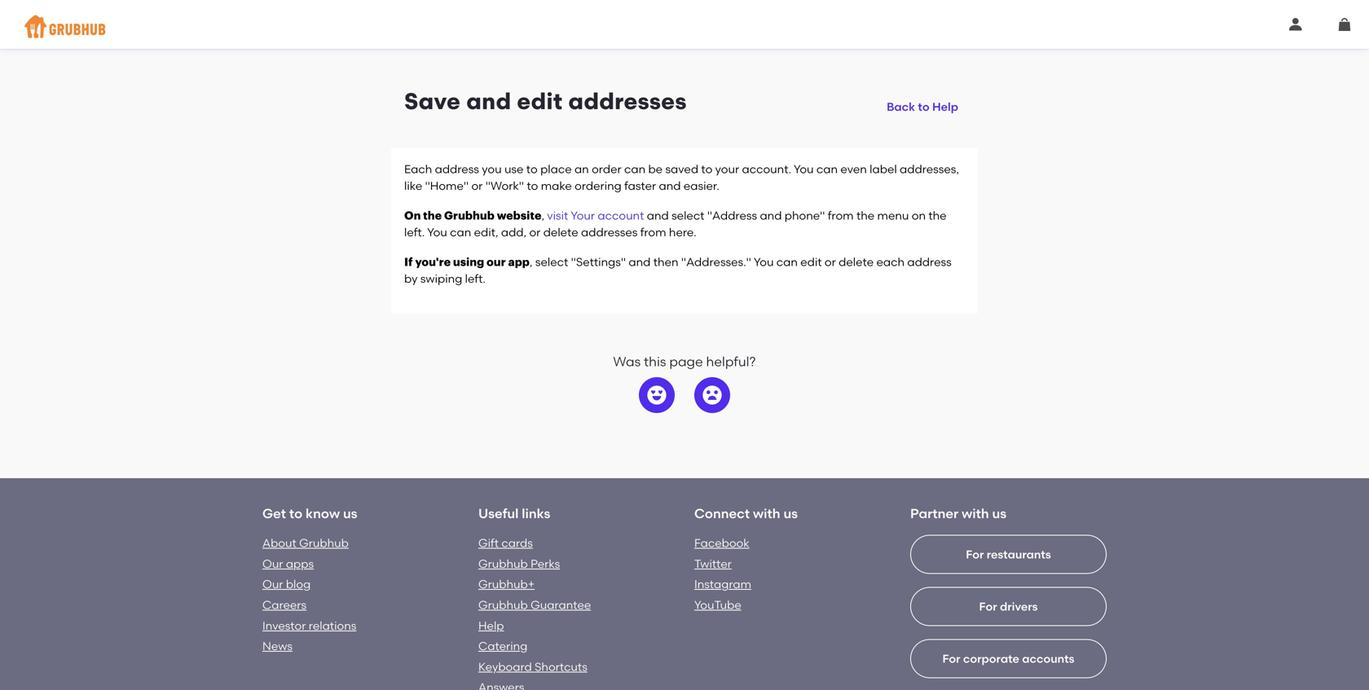 Task type: vqa. For each thing, say whether or not it's contained in the screenshot.
with corresponding to Partner
yes



Task type: describe. For each thing, give the bounding box(es) containing it.
be
[[648, 162, 663, 176]]

or inside , select "settings" and then "addresses." you can edit or delete each address by swiping left.
[[825, 255, 836, 269]]

keyboard shortcuts link
[[478, 660, 588, 674]]

place
[[540, 162, 572, 176]]

apps
[[286, 557, 314, 571]]

saved
[[665, 162, 699, 176]]

can left even
[[817, 162, 838, 176]]

shortcuts
[[535, 660, 588, 674]]

you inside the 'each address you use to place an order can be saved to your account. you can even label addresses, like "home" or "work" to make ordering faster and easier.'
[[794, 162, 814, 176]]

select for and
[[672, 209, 705, 222]]

grubhub down grubhub+ link
[[478, 598, 528, 612]]

and inside the 'each address you use to place an order can be saved to your account. you can even label addresses, like "home" or "work" to make ordering faster and easier.'
[[659, 179, 681, 193]]

for for for corporate accounts
[[943, 652, 961, 666]]

connect
[[694, 506, 750, 522]]

can inside , select "settings" and then "addresses." you can edit or delete each address by swiping left.
[[777, 255, 798, 269]]

phone"
[[785, 209, 825, 222]]

visit
[[547, 209, 568, 222]]

on
[[912, 209, 926, 222]]

1 small image from the left
[[1289, 18, 1303, 31]]

for drivers
[[979, 600, 1038, 614]]

your
[[715, 162, 739, 176]]

like
[[404, 179, 422, 193]]

accounts
[[1022, 652, 1075, 666]]

grubhub perks link
[[478, 557, 560, 571]]

careers link
[[262, 598, 307, 612]]

help link
[[478, 619, 504, 633]]

each
[[877, 255, 905, 269]]

, select "settings" and then "addresses." you can edit or delete each address by swiping left.
[[404, 255, 952, 286]]

about
[[262, 536, 297, 550]]

an
[[575, 162, 589, 176]]

label
[[870, 162, 897, 176]]

can inside and select "address and phone" from the menu on the left. you can edit, add, or delete addresses from here.
[[450, 225, 471, 239]]

if
[[404, 257, 413, 268]]

investor                                     relations link
[[262, 619, 356, 633]]

partner
[[910, 506, 959, 522]]

to right back
[[918, 100, 930, 114]]

twitter link
[[694, 557, 732, 571]]

2 our from the top
[[262, 578, 283, 591]]

you inside and select "address and phone" from the menu on the left. you can edit, add, or delete addresses from here.
[[427, 225, 447, 239]]

our
[[487, 257, 506, 268]]

grubhub+ link
[[478, 578, 535, 591]]

helpful?
[[706, 354, 756, 370]]

restaurants
[[987, 548, 1051, 562]]

if you're using our app
[[404, 257, 530, 268]]

careers
[[262, 598, 307, 612]]

gift cards link
[[478, 536, 533, 550]]

get to know us
[[262, 506, 357, 522]]

corporate
[[963, 652, 1020, 666]]

instagram link
[[694, 578, 752, 591]]

on
[[404, 210, 421, 222]]

gift cards grubhub perks grubhub+ grubhub guarantee help catering keyboard shortcuts
[[478, 536, 591, 674]]

and select "address and phone" from the menu on the left. you can edit, add, or delete addresses from here.
[[404, 209, 947, 239]]

on the grubhub website , visit your account
[[404, 209, 644, 222]]

2 small image from the left
[[1338, 18, 1351, 31]]

blog
[[286, 578, 311, 591]]

useful
[[478, 506, 519, 522]]

1 horizontal spatial help
[[932, 100, 959, 114]]

"work"
[[486, 179, 524, 193]]

or inside the 'each address you use to place an order can be saved to your account. you can even label addresses, like "home" or "work" to make ordering faster and easier.'
[[472, 179, 483, 193]]

page
[[669, 354, 703, 370]]

"settings"
[[571, 255, 626, 269]]

to left make
[[527, 179, 538, 193]]

us for partner with us
[[992, 506, 1007, 522]]

left. inside , select "settings" and then "addresses." you can edit or delete each address by swiping left.
[[465, 272, 486, 286]]

facebook twitter instagram youtube
[[694, 536, 752, 612]]

save
[[404, 88, 461, 115]]

news link
[[262, 639, 293, 653]]

gift
[[478, 536, 499, 550]]

this
[[644, 354, 666, 370]]

the inside on the grubhub website , visit your account
[[423, 210, 442, 222]]

using
[[453, 257, 484, 268]]

and down the 'faster'
[[647, 209, 669, 222]]

catering link
[[478, 639, 528, 653]]

or inside and select "address and phone" from the menu on the left. you can edit, add, or delete addresses from here.
[[529, 225, 541, 239]]

about grubhub link
[[262, 536, 349, 550]]

each
[[404, 162, 432, 176]]

useful links
[[478, 506, 550, 522]]

to right use
[[526, 162, 538, 176]]

you
[[482, 162, 502, 176]]

use
[[504, 162, 524, 176]]

back to help link
[[880, 87, 965, 117]]

drivers
[[1000, 600, 1038, 614]]

was
[[613, 354, 641, 370]]

0 horizontal spatial from
[[640, 225, 666, 239]]

1 our from the top
[[262, 557, 283, 571]]

back to help
[[887, 100, 959, 114]]

"home"
[[425, 179, 469, 193]]

news
[[262, 639, 293, 653]]

get
[[262, 506, 286, 522]]

facebook
[[694, 536, 750, 550]]



Task type: locate. For each thing, give the bounding box(es) containing it.
0 horizontal spatial small image
[[1289, 18, 1303, 31]]

left.
[[404, 225, 425, 239], [465, 272, 486, 286]]

you up the you're
[[427, 225, 447, 239]]

0 vertical spatial ,
[[542, 209, 545, 222]]

us
[[343, 506, 357, 522], [784, 506, 798, 522], [992, 506, 1007, 522]]

this page was not helpful image
[[703, 386, 722, 405]]

and left phone"
[[760, 209, 782, 222]]

1 horizontal spatial with
[[962, 506, 989, 522]]

you right "addresses."
[[754, 255, 774, 269]]

to right get at the bottom left of page
[[289, 506, 303, 522]]

swiping
[[420, 272, 462, 286]]

menu
[[877, 209, 909, 222]]

us for connect with us
[[784, 506, 798, 522]]

for
[[966, 548, 984, 562], [979, 600, 997, 614], [943, 652, 961, 666]]

from
[[828, 209, 854, 222], [640, 225, 666, 239]]

you inside , select "settings" and then "addresses." you can edit or delete each address by swiping left.
[[754, 255, 774, 269]]

address inside the 'each address you use to place an order can be saved to your account. you can even label addresses, like "home" or "work" to make ordering faster and easier.'
[[435, 162, 479, 176]]

you're
[[415, 257, 451, 268]]

1 vertical spatial left.
[[465, 272, 486, 286]]

1 horizontal spatial ,
[[542, 209, 545, 222]]

here.
[[669, 225, 697, 239]]

, right our
[[530, 255, 533, 269]]

website
[[497, 210, 542, 222]]

facebook link
[[694, 536, 750, 550]]

instagram
[[694, 578, 752, 591]]

your
[[571, 209, 595, 222]]

select inside and select "address and phone" from the menu on the left. you can edit, add, or delete addresses from here.
[[672, 209, 705, 222]]

0 vertical spatial from
[[828, 209, 854, 222]]

1 us from the left
[[343, 506, 357, 522]]

0 horizontal spatial the
[[423, 210, 442, 222]]

0 vertical spatial select
[[672, 209, 705, 222]]

even
[[841, 162, 867, 176]]

this page was helpful image
[[647, 386, 667, 405]]

0 horizontal spatial or
[[472, 179, 483, 193]]

with right connect
[[753, 506, 781, 522]]

cards
[[502, 536, 533, 550]]

with for partner
[[962, 506, 989, 522]]

1 horizontal spatial left.
[[465, 272, 486, 286]]

2 horizontal spatial or
[[825, 255, 836, 269]]

0 vertical spatial you
[[794, 162, 814, 176]]

select up here.
[[672, 209, 705, 222]]

select for ,
[[535, 255, 568, 269]]

you right account.
[[794, 162, 814, 176]]

or down you
[[472, 179, 483, 193]]

grubhub guarantee link
[[478, 598, 591, 612]]

can down phone"
[[777, 255, 798, 269]]

0 horizontal spatial select
[[535, 255, 568, 269]]

1 horizontal spatial from
[[828, 209, 854, 222]]

2 horizontal spatial you
[[794, 162, 814, 176]]

with right the partner
[[962, 506, 989, 522]]

, inside , select "settings" and then "addresses." you can edit or delete each address by swiping left.
[[530, 255, 533, 269]]

was this page helpful?
[[613, 354, 756, 370]]

0 horizontal spatial delete
[[543, 225, 578, 239]]

help up catering link
[[478, 619, 504, 633]]

1 horizontal spatial us
[[784, 506, 798, 522]]

and inside , select "settings" and then "addresses." you can edit or delete each address by swiping left.
[[629, 255, 651, 269]]

grubhub up edit,
[[444, 210, 495, 222]]

for for for drivers
[[979, 600, 997, 614]]

1 vertical spatial our
[[262, 578, 283, 591]]

2 vertical spatial for
[[943, 652, 961, 666]]

addresses down account
[[581, 225, 638, 239]]

connect with us
[[694, 506, 798, 522]]

left. inside and select "address and phone" from the menu on the left. you can edit, add, or delete addresses from here.
[[404, 225, 425, 239]]

save and edit addresses
[[404, 88, 687, 115]]

0 horizontal spatial address
[[435, 162, 479, 176]]

links
[[522, 506, 550, 522]]

our down about
[[262, 557, 283, 571]]

you
[[794, 162, 814, 176], [427, 225, 447, 239], [754, 255, 774, 269]]

with for connect
[[753, 506, 781, 522]]

2 us from the left
[[784, 506, 798, 522]]

0 horizontal spatial edit
[[517, 88, 563, 115]]

3 us from the left
[[992, 506, 1007, 522]]

edit inside , select "settings" and then "addresses." you can edit or delete each address by swiping left.
[[801, 255, 822, 269]]

0 vertical spatial delete
[[543, 225, 578, 239]]

0 vertical spatial or
[[472, 179, 483, 193]]

0 horizontal spatial with
[[753, 506, 781, 522]]

partner with us
[[910, 506, 1007, 522]]

0 vertical spatial left.
[[404, 225, 425, 239]]

left. down 'on'
[[404, 225, 425, 239]]

catering
[[478, 639, 528, 653]]

grubhub+
[[478, 578, 535, 591]]

1 horizontal spatial delete
[[839, 255, 874, 269]]

help
[[932, 100, 959, 114], [478, 619, 504, 633]]

2 horizontal spatial the
[[929, 209, 947, 222]]

for for for restaurants
[[966, 548, 984, 562]]

us up the for restaurants
[[992, 506, 1007, 522]]

can up the 'faster'
[[624, 162, 646, 176]]

account.
[[742, 162, 791, 176]]

delete inside , select "settings" and then "addresses." you can edit or delete each address by swiping left.
[[839, 255, 874, 269]]

addresses up order
[[568, 88, 687, 115]]

for left corporate
[[943, 652, 961, 666]]

for restaurants
[[966, 548, 1051, 562]]

delete inside and select "address and phone" from the menu on the left. you can edit, add, or delete addresses from here.
[[543, 225, 578, 239]]

help inside gift cards grubhub perks grubhub+ grubhub guarantee help catering keyboard shortcuts
[[478, 619, 504, 633]]

relations
[[309, 619, 356, 633]]

0 vertical spatial help
[[932, 100, 959, 114]]

0 horizontal spatial you
[[427, 225, 447, 239]]

for corporate accounts
[[943, 652, 1075, 666]]

order
[[592, 162, 622, 176]]

the right 'on'
[[423, 210, 442, 222]]

1 vertical spatial for
[[979, 600, 997, 614]]

can left edit,
[[450, 225, 471, 239]]

visit your account link
[[547, 209, 644, 222]]

1 horizontal spatial you
[[754, 255, 774, 269]]

about grubhub our apps our                                     blog careers investor                                     relations news
[[262, 536, 356, 653]]

1 vertical spatial edit
[[801, 255, 822, 269]]

from right phone"
[[828, 209, 854, 222]]

0 vertical spatial addresses
[[568, 88, 687, 115]]

perks
[[531, 557, 560, 571]]

our
[[262, 557, 283, 571], [262, 578, 283, 591]]

or
[[472, 179, 483, 193], [529, 225, 541, 239], [825, 255, 836, 269]]

1 vertical spatial ,
[[530, 255, 533, 269]]

2 horizontal spatial us
[[992, 506, 1007, 522]]

0 horizontal spatial us
[[343, 506, 357, 522]]

0 vertical spatial for
[[966, 548, 984, 562]]

then
[[653, 255, 679, 269]]

address up the "home"
[[435, 162, 479, 176]]

and right save
[[466, 88, 511, 115]]

addresses,
[[900, 162, 959, 176]]

delete down the visit in the left of the page
[[543, 225, 578, 239]]

1 vertical spatial help
[[478, 619, 504, 633]]

select inside , select "settings" and then "addresses." you can edit or delete each address by swiping left.
[[535, 255, 568, 269]]

0 horizontal spatial help
[[478, 619, 504, 633]]

investor
[[262, 619, 306, 633]]

addresses inside and select "address and phone" from the menu on the left. you can edit, add, or delete addresses from here.
[[581, 225, 638, 239]]

select right app
[[535, 255, 568, 269]]

youtube link
[[694, 598, 742, 612]]

edit up the place
[[517, 88, 563, 115]]

0 horizontal spatial ,
[[530, 255, 533, 269]]

1 horizontal spatial small image
[[1338, 18, 1351, 31]]

2 vertical spatial or
[[825, 255, 836, 269]]

2 vertical spatial you
[[754, 255, 774, 269]]

and down saved
[[659, 179, 681, 193]]

help right back
[[932, 100, 959, 114]]

1 vertical spatial addresses
[[581, 225, 638, 239]]

for corporate accounts link
[[910, 639, 1107, 690]]

left. down the using
[[465, 272, 486, 286]]

1 vertical spatial delete
[[839, 255, 874, 269]]

address
[[435, 162, 479, 176], [907, 255, 952, 269]]

grubhub inside about grubhub our apps our                                     blog careers investor                                     relations news
[[299, 536, 349, 550]]

can
[[624, 162, 646, 176], [817, 162, 838, 176], [450, 225, 471, 239], [777, 255, 798, 269]]

1 vertical spatial or
[[529, 225, 541, 239]]

make
[[541, 179, 572, 193]]

edit,
[[474, 225, 498, 239]]

for left the drivers
[[979, 600, 997, 614]]

faster
[[624, 179, 656, 193]]

select
[[672, 209, 705, 222], [535, 255, 568, 269]]

edit down phone"
[[801, 255, 822, 269]]

2 with from the left
[[962, 506, 989, 522]]

grubhub down the gift cards link
[[478, 557, 528, 571]]

1 horizontal spatial select
[[672, 209, 705, 222]]

app
[[508, 257, 530, 268]]

guarantee
[[531, 598, 591, 612]]

know
[[306, 506, 340, 522]]

0 horizontal spatial left.
[[404, 225, 425, 239]]

or down on the grubhub website , visit your account
[[529, 225, 541, 239]]

1 vertical spatial you
[[427, 225, 447, 239]]

the left menu
[[857, 209, 875, 222]]

grubhub logo image
[[24, 10, 106, 43]]

"addresses."
[[681, 255, 751, 269]]

1 horizontal spatial address
[[907, 255, 952, 269]]

each address you use to place an order can be saved to your account. you can even label addresses, like "home" or "work" to make ordering faster and easier.
[[404, 162, 959, 193]]

from left here.
[[640, 225, 666, 239]]

1 horizontal spatial the
[[857, 209, 875, 222]]

keyboard
[[478, 660, 532, 674]]

us right connect
[[784, 506, 798, 522]]

address right each
[[907, 255, 952, 269]]

, left the visit in the left of the page
[[542, 209, 545, 222]]

small image
[[1289, 18, 1303, 31], [1338, 18, 1351, 31]]

0 vertical spatial our
[[262, 557, 283, 571]]

for drivers link
[[910, 587, 1107, 690]]

grubhub down know
[[299, 536, 349, 550]]

by
[[404, 272, 418, 286]]

0 vertical spatial edit
[[517, 88, 563, 115]]

address inside , select "settings" and then "addresses." you can edit or delete each address by swiping left.
[[907, 255, 952, 269]]

1 horizontal spatial or
[[529, 225, 541, 239]]

twitter
[[694, 557, 732, 571]]

easier.
[[684, 179, 720, 193]]

"address
[[707, 209, 757, 222]]

or down phone"
[[825, 255, 836, 269]]

1 vertical spatial address
[[907, 255, 952, 269]]

delete left each
[[839, 255, 874, 269]]

and left then
[[629, 255, 651, 269]]

add,
[[501, 225, 527, 239]]

the right on at the right top of the page
[[929, 209, 947, 222]]

to up easier.
[[701, 162, 713, 176]]

with
[[753, 506, 781, 522], [962, 506, 989, 522]]

us right know
[[343, 506, 357, 522]]

1 with from the left
[[753, 506, 781, 522]]

for restaurants link
[[910, 535, 1107, 690]]

0 vertical spatial address
[[435, 162, 479, 176]]

to
[[918, 100, 930, 114], [526, 162, 538, 176], [701, 162, 713, 176], [527, 179, 538, 193], [289, 506, 303, 522]]

for left restaurants in the right of the page
[[966, 548, 984, 562]]

grubhub inside on the grubhub website , visit your account
[[444, 210, 495, 222]]

1 horizontal spatial edit
[[801, 255, 822, 269]]

our up careers link at bottom left
[[262, 578, 283, 591]]

1 vertical spatial from
[[640, 225, 666, 239]]

1 vertical spatial select
[[535, 255, 568, 269]]



